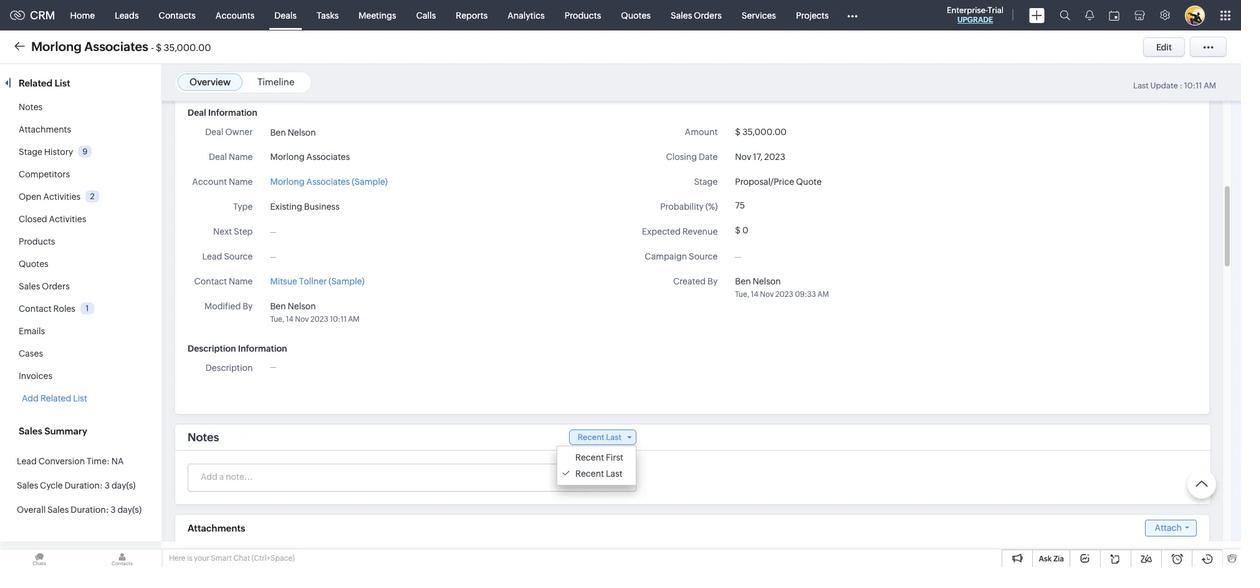 Task type: vqa. For each thing, say whether or not it's contained in the screenshot.


Task type: locate. For each thing, give the bounding box(es) containing it.
attachments
[[19, 125, 71, 135], [188, 524, 245, 534]]

0 vertical spatial by
[[707, 277, 718, 287]]

am inside ben nelson tue, 14 nov 2023 09:33 am
[[818, 291, 829, 299]]

0 horizontal spatial sales orders link
[[19, 282, 70, 292]]

attachments up stage history
[[19, 125, 71, 135]]

$ up the 'nov 17, 2023'
[[735, 127, 741, 137]]

am right 09:33
[[818, 291, 829, 299]]

morlong
[[31, 39, 82, 53], [270, 152, 305, 162], [270, 177, 305, 187]]

account name
[[192, 177, 253, 187]]

(sample)
[[352, 177, 388, 187], [329, 277, 365, 287]]

quotes link
[[611, 0, 661, 30], [19, 259, 48, 269]]

associates for morlong associates
[[306, 152, 350, 162]]

name up modified by
[[229, 277, 253, 287]]

morlong down "ben nelson"
[[270, 152, 305, 162]]

0 vertical spatial quotes link
[[611, 0, 661, 30]]

contacts
[[159, 10, 196, 20]]

associates up business
[[306, 177, 350, 187]]

ben inside ben nelson tue, 14 nov 2023 09:33 am
[[735, 277, 751, 287]]

1 name from the top
[[229, 152, 253, 162]]

1 vertical spatial orders
[[42, 282, 70, 292]]

description down the description information
[[206, 363, 253, 373]]

1 horizontal spatial sales orders link
[[661, 0, 732, 30]]

(sample) inside morlong associates (sample) 'link'
[[352, 177, 388, 187]]

1 horizontal spatial sales orders
[[671, 10, 722, 20]]

recent last
[[578, 433, 621, 443], [575, 469, 622, 479]]

stage down date on the right
[[694, 177, 718, 187]]

nov left 09:33
[[760, 291, 774, 299]]

2 source from the left
[[689, 252, 718, 262]]

recent
[[578, 433, 604, 443], [575, 453, 604, 463], [575, 469, 604, 479]]

0 vertical spatial recent
[[578, 433, 604, 443]]

ben right the created by
[[735, 277, 751, 287]]

sales orders
[[671, 10, 722, 20], [19, 282, 70, 292]]

1 vertical spatial 10:11
[[330, 315, 347, 324]]

lead down 'next'
[[202, 252, 222, 262]]

0 horizontal spatial by
[[243, 302, 253, 312]]

1 vertical spatial related
[[40, 394, 71, 404]]

list up summary
[[73, 394, 87, 404]]

recent left first
[[575, 453, 604, 463]]

information up deal owner on the top left of the page
[[208, 108, 257, 118]]

0 vertical spatial 35,000.00
[[164, 42, 211, 53]]

(sample) inside mitsue tollner (sample) link
[[329, 277, 365, 287]]

cases link
[[19, 349, 43, 359]]

2 vertical spatial am
[[348, 315, 359, 324]]

35,000.00 down contacts link
[[164, 42, 211, 53]]

closed activities
[[19, 214, 86, 224]]

deal down "deal information"
[[205, 127, 223, 137]]

nelson inside ben nelson tue, 14 nov 2023 10:11 am
[[288, 302, 316, 312]]

2 vertical spatial $
[[735, 226, 741, 236]]

owner
[[225, 127, 253, 137]]

2023 inside ben nelson tue, 14 nov 2023 09:33 am
[[775, 291, 793, 299]]

products right analytics
[[565, 10, 601, 20]]

duration:
[[65, 481, 103, 491], [71, 506, 109, 515]]

2023
[[764, 152, 785, 162], [775, 291, 793, 299], [310, 315, 328, 324]]

by for modified by
[[243, 302, 253, 312]]

1 vertical spatial morlong
[[270, 152, 305, 162]]

2 vertical spatial nelson
[[288, 302, 316, 312]]

closing
[[666, 152, 697, 162]]

1 vertical spatial 3
[[110, 506, 116, 515]]

14 inside ben nelson tue, 14 nov 2023 10:11 am
[[286, 315, 293, 324]]

by
[[707, 277, 718, 287], [243, 302, 253, 312]]

last left the update
[[1133, 81, 1149, 90]]

0 vertical spatial notes
[[19, 102, 43, 112]]

tue, for modified by
[[270, 315, 284, 324]]

business
[[304, 202, 340, 212]]

0 vertical spatial description
[[188, 344, 236, 354]]

1 vertical spatial by
[[243, 302, 253, 312]]

orders left services
[[694, 10, 722, 20]]

0 vertical spatial nov
[[735, 152, 751, 162]]

1 horizontal spatial lead
[[202, 252, 222, 262]]

lead source
[[202, 252, 253, 262]]

35,000.00 up the 'nov 17, 2023'
[[742, 127, 787, 137]]

1 vertical spatial products
[[19, 237, 55, 247]]

related right add
[[40, 394, 71, 404]]

campaign
[[645, 252, 687, 262]]

nov inside ben nelson tue, 14 nov 2023 09:33 am
[[760, 291, 774, 299]]

morlong up the "existing"
[[270, 177, 305, 187]]

add related list
[[22, 394, 87, 404]]

1 vertical spatial nov
[[760, 291, 774, 299]]

description for description
[[206, 363, 253, 373]]

0 vertical spatial associates
[[84, 39, 148, 53]]

14 inside ben nelson tue, 14 nov 2023 09:33 am
[[751, 291, 758, 299]]

1 vertical spatial sales orders
[[19, 282, 70, 292]]

last down first
[[606, 469, 622, 479]]

home link
[[60, 0, 105, 30]]

1 horizontal spatial 14
[[751, 291, 758, 299]]

nov 17, 2023
[[735, 152, 785, 162]]

1 vertical spatial 14
[[286, 315, 293, 324]]

associates down leads
[[84, 39, 148, 53]]

2023 down mitsue tollner (sample) link
[[310, 315, 328, 324]]

0 vertical spatial duration:
[[65, 481, 103, 491]]

0 horizontal spatial 14
[[286, 315, 293, 324]]

nelson
[[288, 128, 316, 138], [753, 277, 781, 287], [288, 302, 316, 312]]

0 vertical spatial deal
[[188, 108, 206, 118]]

1 vertical spatial deal
[[205, 127, 223, 137]]

0 vertical spatial 3
[[105, 481, 110, 491]]

sales inside "sales orders" link
[[671, 10, 692, 20]]

deal
[[188, 108, 206, 118], [205, 127, 223, 137], [209, 152, 227, 162]]

search element
[[1052, 0, 1078, 31]]

recent last down recent first
[[575, 469, 622, 479]]

source
[[224, 252, 253, 262], [689, 252, 718, 262]]

2023 right 17,
[[764, 152, 785, 162]]

0 horizontal spatial stage
[[19, 147, 42, 157]]

your
[[194, 555, 209, 563]]

competitors
[[19, 170, 70, 180]]

0 horizontal spatial notes
[[19, 102, 43, 112]]

0 vertical spatial sales orders link
[[661, 0, 732, 30]]

morlong associates - $ 35,000.00
[[31, 39, 211, 53]]

existing
[[270, 202, 302, 212]]

description down modified
[[188, 344, 236, 354]]

0 horizontal spatial 35,000.00
[[164, 42, 211, 53]]

1 horizontal spatial orders
[[694, 10, 722, 20]]

associates inside 'link'
[[306, 177, 350, 187]]

information for description information
[[238, 344, 287, 354]]

tasks link
[[307, 0, 349, 30]]

sales
[[671, 10, 692, 20], [19, 282, 40, 292], [19, 426, 42, 437], [17, 481, 38, 491], [47, 506, 69, 515]]

attachments up smart
[[188, 524, 245, 534]]

products link right analytics
[[555, 0, 611, 30]]

meetings link
[[349, 0, 406, 30]]

1 vertical spatial products link
[[19, 237, 55, 247]]

0 vertical spatial 14
[[751, 291, 758, 299]]

reports link
[[446, 0, 498, 30]]

$ for amount
[[735, 127, 741, 137]]

deal for deal information
[[188, 108, 206, 118]]

0 vertical spatial products
[[565, 10, 601, 20]]

products link down closed at the left top
[[19, 237, 55, 247]]

associates for morlong associates - $ 35,000.00
[[84, 39, 148, 53]]

tue, for created by
[[735, 291, 749, 299]]

tue, inside ben nelson tue, 14 nov 2023 09:33 am
[[735, 291, 749, 299]]

leads link
[[105, 0, 149, 30]]

proposal/price
[[735, 177, 794, 187]]

14 down mitsue
[[286, 315, 293, 324]]

1 vertical spatial attachments
[[188, 524, 245, 534]]

1 vertical spatial associates
[[306, 152, 350, 162]]

0 vertical spatial attachments
[[19, 125, 71, 135]]

nov left 17,
[[735, 152, 751, 162]]

ben down mitsue
[[270, 302, 286, 312]]

name down owner
[[229, 152, 253, 162]]

1 vertical spatial information
[[238, 344, 287, 354]]

3 down time:
[[105, 481, 110, 491]]

nelson inside ben nelson tue, 14 nov 2023 09:33 am
[[753, 277, 781, 287]]

day(s) up contacts image
[[117, 506, 142, 515]]

products down closed at the left top
[[19, 237, 55, 247]]

$ right -
[[156, 42, 162, 53]]

1 horizontal spatial am
[[818, 291, 829, 299]]

nov inside ben nelson tue, 14 nov 2023 10:11 am
[[295, 315, 309, 324]]

lead conversion time: na
[[17, 457, 124, 467]]

deal for deal name
[[209, 152, 227, 162]]

smart
[[211, 555, 232, 563]]

ben inside ben nelson tue, 14 nov 2023 10:11 am
[[270, 302, 286, 312]]

1 vertical spatial description
[[206, 363, 253, 373]]

source down step
[[224, 252, 253, 262]]

day(s) down na
[[112, 481, 136, 491]]

1 horizontal spatial by
[[707, 277, 718, 287]]

first
[[606, 453, 623, 463]]

lead left conversion
[[17, 457, 37, 467]]

name up 'type'
[[229, 177, 253, 187]]

0 vertical spatial contact
[[194, 277, 227, 287]]

10:11 down mitsue tollner (sample) link
[[330, 315, 347, 324]]

by right created in the right of the page
[[707, 277, 718, 287]]

crm
[[30, 9, 55, 22]]

duration: up "overall sales duration: 3 day(s)" on the bottom left
[[65, 481, 103, 491]]

2023 inside ben nelson tue, 14 nov 2023 10:11 am
[[310, 315, 328, 324]]

last
[[1133, 81, 1149, 90], [606, 433, 621, 443], [606, 469, 622, 479]]

by right modified
[[243, 302, 253, 312]]

0 vertical spatial quotes
[[621, 10, 651, 20]]

$ for expected revenue
[[735, 226, 741, 236]]

1 vertical spatial nelson
[[753, 277, 781, 287]]

day(s)
[[112, 481, 136, 491], [117, 506, 142, 515]]

deal down overview link
[[188, 108, 206, 118]]

1 horizontal spatial list
[[73, 394, 87, 404]]

contact up emails
[[19, 304, 51, 314]]

0 vertical spatial list
[[55, 78, 70, 89]]

1 vertical spatial am
[[818, 291, 829, 299]]

2 vertical spatial name
[[229, 277, 253, 287]]

next
[[213, 227, 232, 237]]

activities for closed activities
[[49, 214, 86, 224]]

description
[[188, 344, 236, 354], [206, 363, 253, 373]]

existing business
[[270, 202, 340, 212]]

overview link
[[189, 77, 231, 87]]

10:11 right :
[[1184, 81, 1202, 90]]

1 vertical spatial sales orders link
[[19, 282, 70, 292]]

deal for deal owner
[[205, 127, 223, 137]]

cycle
[[40, 481, 63, 491]]

information down modified by
[[238, 344, 287, 354]]

1 horizontal spatial stage
[[694, 177, 718, 187]]

tue, inside ben nelson tue, 14 nov 2023 10:11 am
[[270, 315, 284, 324]]

services
[[742, 10, 776, 20]]

list
[[55, 78, 70, 89], [73, 394, 87, 404]]

1 vertical spatial quotes
[[19, 259, 48, 269]]

0 vertical spatial morlong
[[31, 39, 82, 53]]

activities down open activities link in the left top of the page
[[49, 214, 86, 224]]

list up attachments link
[[55, 78, 70, 89]]

1 horizontal spatial contact
[[194, 277, 227, 287]]

3 for sales cycle duration:
[[105, 481, 110, 491]]

$ inside morlong associates - $ 35,000.00
[[156, 42, 162, 53]]

3 name from the top
[[229, 277, 253, 287]]

ben right owner
[[270, 128, 286, 138]]

name for account name
[[229, 177, 253, 187]]

information for deal information
[[208, 108, 257, 118]]

am right :
[[1204, 81, 1216, 90]]

signals image
[[1085, 10, 1094, 21]]

timeline link
[[257, 77, 294, 87]]

recent up recent first
[[578, 433, 604, 443]]

(sample) for mitsue tollner (sample)
[[329, 277, 365, 287]]

2 vertical spatial last
[[606, 469, 622, 479]]

stage up competitors
[[19, 147, 42, 157]]

1 horizontal spatial notes
[[188, 431, 219, 444]]

activities up the closed activities link
[[43, 192, 81, 202]]

3 down "sales cycle duration: 3 day(s)"
[[110, 506, 116, 515]]

contact roles link
[[19, 304, 75, 314]]

2 name from the top
[[229, 177, 253, 187]]

0 vertical spatial information
[[208, 108, 257, 118]]

products
[[565, 10, 601, 20], [19, 237, 55, 247]]

search image
[[1060, 10, 1070, 21]]

calls
[[416, 10, 436, 20]]

products link
[[555, 0, 611, 30], [19, 237, 55, 247]]

nov for modified by
[[295, 315, 309, 324]]

notes
[[19, 102, 43, 112], [188, 431, 219, 444]]

1 source from the left
[[224, 252, 253, 262]]

$
[[156, 42, 162, 53], [735, 127, 741, 137], [735, 226, 741, 236]]

0 vertical spatial tue,
[[735, 291, 749, 299]]

am inside ben nelson tue, 14 nov 2023 10:11 am
[[348, 315, 359, 324]]

stage history link
[[19, 147, 73, 157]]

recent for recent last
[[575, 453, 604, 463]]

0 horizontal spatial 3
[[105, 481, 110, 491]]

recent for notes
[[578, 433, 604, 443]]

3 for overall sales duration:
[[110, 506, 116, 515]]

orders up roles
[[42, 282, 70, 292]]

attach
[[1155, 524, 1182, 534]]

deal up account name
[[209, 152, 227, 162]]

emails
[[19, 327, 45, 337]]

morlong down crm
[[31, 39, 82, 53]]

2 horizontal spatial am
[[1204, 81, 1216, 90]]

create menu element
[[1022, 0, 1052, 30]]

duration: down "sales cycle duration: 3 day(s)"
[[71, 506, 109, 515]]

2
[[90, 192, 95, 201]]

14 left 09:33
[[751, 291, 758, 299]]

cases
[[19, 349, 43, 359]]

proposal/price quote
[[735, 177, 822, 187]]

2 vertical spatial morlong
[[270, 177, 305, 187]]

0 horizontal spatial am
[[348, 315, 359, 324]]

last up first
[[606, 433, 621, 443]]

2023 left 09:33
[[775, 291, 793, 299]]

1 vertical spatial 35,000.00
[[742, 127, 787, 137]]

0 horizontal spatial source
[[224, 252, 253, 262]]

(%)
[[705, 202, 718, 212]]

1 vertical spatial activities
[[49, 214, 86, 224]]

morlong inside 'link'
[[270, 177, 305, 187]]

lead for lead source
[[202, 252, 222, 262]]

step
[[234, 227, 253, 237]]

1 vertical spatial (sample)
[[329, 277, 365, 287]]

deal name
[[209, 152, 253, 162]]

ben nelson tue, 14 nov 2023 10:11 am
[[270, 302, 359, 324]]

1 horizontal spatial 3
[[110, 506, 116, 515]]

nov down the tollner
[[295, 315, 309, 324]]

0 vertical spatial sales orders
[[671, 10, 722, 20]]

by for created by
[[707, 277, 718, 287]]

1 vertical spatial tue,
[[270, 315, 284, 324]]

2023 for modified by
[[310, 315, 328, 324]]

1
[[86, 304, 89, 313]]

2 vertical spatial ben
[[270, 302, 286, 312]]

2 vertical spatial deal
[[209, 152, 227, 162]]

1 vertical spatial duration:
[[71, 506, 109, 515]]

-
[[151, 42, 154, 53]]

closed
[[19, 214, 47, 224]]

source down revenue
[[689, 252, 718, 262]]

mitsue
[[270, 277, 297, 287]]

$ left 0
[[735, 226, 741, 236]]

0 vertical spatial (sample)
[[352, 177, 388, 187]]

leads
[[115, 10, 139, 20]]

related up notes link
[[19, 78, 52, 89]]

1 vertical spatial 2023
[[775, 291, 793, 299]]

orders
[[694, 10, 722, 20], [42, 282, 70, 292]]

contact up modified
[[194, 277, 227, 287]]

1 horizontal spatial nov
[[735, 152, 751, 162]]

0 horizontal spatial nov
[[295, 315, 309, 324]]

associates up morlong associates (sample)
[[306, 152, 350, 162]]

contact
[[194, 277, 227, 287], [19, 304, 51, 314]]

0 vertical spatial products link
[[555, 0, 611, 30]]

recent down recent first
[[575, 469, 604, 479]]

create menu image
[[1029, 8, 1045, 23]]

contact for contact roles
[[19, 304, 51, 314]]

update
[[1150, 81, 1178, 90]]

recent last up recent first
[[578, 433, 621, 443]]

am down mitsue tollner (sample) link
[[348, 315, 359, 324]]

1 vertical spatial contact
[[19, 304, 51, 314]]



Task type: describe. For each thing, give the bounding box(es) containing it.
related list
[[19, 78, 72, 89]]

duration: for sales cycle duration:
[[65, 481, 103, 491]]

0 vertical spatial orders
[[694, 10, 722, 20]]

$ 0
[[735, 226, 748, 236]]

1 horizontal spatial quotes
[[621, 10, 651, 20]]

enterprise-
[[947, 6, 988, 15]]

lead for lead conversion time: na
[[17, 457, 37, 467]]

attach link
[[1145, 521, 1197, 537]]

0 horizontal spatial list
[[55, 78, 70, 89]]

1 vertical spatial recent last
[[575, 469, 622, 479]]

last update : 10:11 am
[[1133, 81, 1216, 90]]

0 vertical spatial 2023
[[764, 152, 785, 162]]

09:33
[[795, 291, 816, 299]]

chats image
[[0, 550, 79, 568]]

source for campaign source
[[689, 252, 718, 262]]

projects link
[[786, 0, 839, 30]]

duration: for overall sales duration:
[[71, 506, 109, 515]]

modified
[[204, 302, 241, 312]]

associates for morlong associates (sample)
[[306, 177, 350, 187]]

mitsue tollner (sample)
[[270, 277, 365, 287]]

ben for ben nelson tue, 14 nov 2023 09:33 am
[[735, 277, 751, 287]]

probability
[[660, 202, 704, 212]]

1 vertical spatial notes
[[188, 431, 219, 444]]

10:11 inside ben nelson tue, 14 nov 2023 10:11 am
[[330, 315, 347, 324]]

revenue
[[682, 227, 718, 237]]

deals link
[[264, 0, 307, 30]]

expected revenue
[[642, 227, 718, 237]]

created
[[673, 277, 706, 287]]

1 horizontal spatial products
[[565, 10, 601, 20]]

tollner
[[299, 277, 327, 287]]

contact name
[[194, 277, 253, 287]]

overall sales duration: 3 day(s)
[[17, 506, 142, 515]]

stage for stage
[[694, 177, 718, 187]]

0 horizontal spatial products
[[19, 237, 55, 247]]

open activities link
[[19, 192, 81, 202]]

1 horizontal spatial 10:11
[[1184, 81, 1202, 90]]

am for modified by
[[348, 315, 359, 324]]

add
[[22, 394, 39, 404]]

summary
[[44, 426, 87, 437]]

analytics
[[508, 10, 545, 20]]

nov for created by
[[760, 291, 774, 299]]

calendar image
[[1109, 10, 1119, 20]]

mitsue tollner (sample) link
[[270, 276, 365, 289]]

0 vertical spatial am
[[1204, 81, 1216, 90]]

edit button
[[1143, 37, 1185, 57]]

reports
[[456, 10, 488, 20]]

campaign source
[[645, 252, 718, 262]]

75
[[735, 201, 745, 211]]

1 vertical spatial quotes link
[[19, 259, 48, 269]]

nelson for ben nelson
[[288, 128, 316, 138]]

source for lead source
[[224, 252, 253, 262]]

amount
[[685, 127, 718, 137]]

tasks
[[317, 10, 339, 20]]

morlong for morlong associates - $ 35,000.00
[[31, 39, 82, 53]]

profile image
[[1185, 5, 1205, 25]]

profile element
[[1177, 0, 1212, 30]]

overview
[[189, 77, 231, 87]]

name for contact name
[[229, 277, 253, 287]]

attachments link
[[19, 125, 71, 135]]

1 horizontal spatial attachments
[[188, 524, 245, 534]]

1 vertical spatial last
[[606, 433, 621, 443]]

contacts image
[[83, 550, 161, 568]]

morlong associates (sample)
[[270, 177, 388, 187]]

emails link
[[19, 327, 45, 337]]

nelson for ben nelson tue, 14 nov 2023 10:11 am
[[288, 302, 316, 312]]

closed activities link
[[19, 214, 86, 224]]

open activities
[[19, 192, 81, 202]]

conversion
[[38, 457, 85, 467]]

calls link
[[406, 0, 446, 30]]

2 vertical spatial recent
[[575, 469, 604, 479]]

activities for open activities
[[43, 192, 81, 202]]

ben nelson
[[270, 128, 316, 138]]

is
[[187, 555, 192, 563]]

morlong for morlong associates
[[270, 152, 305, 162]]

$  35,000.00
[[735, 127, 787, 137]]

1 horizontal spatial quotes link
[[611, 0, 661, 30]]

0
[[742, 226, 748, 236]]

0 vertical spatial recent last
[[578, 433, 621, 443]]

crm link
[[10, 9, 55, 22]]

deal owner
[[205, 127, 253, 137]]

description for description information
[[188, 344, 236, 354]]

contact for contact name
[[194, 277, 227, 287]]

ben for ben nelson
[[270, 128, 286, 138]]

1 horizontal spatial products link
[[555, 0, 611, 30]]

0 vertical spatial related
[[19, 78, 52, 89]]

invoices
[[19, 371, 52, 381]]

14 for modified by
[[286, 315, 293, 324]]

ask
[[1039, 555, 1052, 564]]

name for deal name
[[229, 152, 253, 162]]

meetings
[[359, 10, 396, 20]]

date
[[699, 152, 718, 162]]

sales cycle duration: 3 day(s)
[[17, 481, 136, 491]]

timeline
[[257, 77, 294, 87]]

day(s) for overall sales duration: 3 day(s)
[[117, 506, 142, 515]]

upgrade
[[957, 16, 993, 24]]

17,
[[753, 152, 762, 162]]

day(s) for sales cycle duration: 3 day(s)
[[112, 481, 136, 491]]

chat
[[233, 555, 250, 563]]

deal information
[[188, 108, 257, 118]]

account
[[192, 177, 227, 187]]

morlong associates (sample) link
[[270, 176, 388, 189]]

0 horizontal spatial sales orders
[[19, 282, 70, 292]]

zia
[[1053, 555, 1064, 564]]

35,000.00 inside morlong associates - $ 35,000.00
[[164, 42, 211, 53]]

sales summary
[[19, 426, 87, 437]]

na
[[111, 457, 124, 467]]

trial
[[988, 6, 1004, 15]]

0 vertical spatial last
[[1133, 81, 1149, 90]]

edit
[[1156, 42, 1172, 52]]

ask zia
[[1039, 555, 1064, 564]]

accounts
[[216, 10, 255, 20]]

Add a note... field
[[188, 471, 635, 484]]

closing date
[[666, 152, 718, 162]]

time:
[[87, 457, 110, 467]]

stage history
[[19, 147, 73, 157]]

am for created by
[[818, 291, 829, 299]]

0 horizontal spatial attachments
[[19, 125, 71, 135]]

morlong associates
[[270, 152, 350, 162]]

links
[[19, 545, 42, 556]]

0 horizontal spatial quotes
[[19, 259, 48, 269]]

analytics link
[[498, 0, 555, 30]]

recent first
[[575, 453, 623, 463]]

:
[[1180, 81, 1182, 90]]

signals element
[[1078, 0, 1101, 31]]

accounts link
[[206, 0, 264, 30]]

14 for created by
[[751, 291, 758, 299]]

projects
[[796, 10, 829, 20]]

notes link
[[19, 102, 43, 112]]

ben for ben nelson tue, 14 nov 2023 10:11 am
[[270, 302, 286, 312]]

(sample) for morlong associates (sample)
[[352, 177, 388, 187]]

0 horizontal spatial products link
[[19, 237, 55, 247]]

home
[[70, 10, 95, 20]]

2023 for created by
[[775, 291, 793, 299]]

enterprise-trial upgrade
[[947, 6, 1004, 24]]

contacts link
[[149, 0, 206, 30]]

here
[[169, 555, 185, 563]]

0 horizontal spatial orders
[[42, 282, 70, 292]]

modified by
[[204, 302, 253, 312]]

competitors link
[[19, 170, 70, 180]]

contact roles
[[19, 304, 75, 314]]

nelson for ben nelson tue, 14 nov 2023 09:33 am
[[753, 277, 781, 287]]

Other Modules field
[[839, 5, 866, 25]]

morlong for morlong associates (sample)
[[270, 177, 305, 187]]

invoices link
[[19, 371, 52, 381]]

stage for stage history
[[19, 147, 42, 157]]



